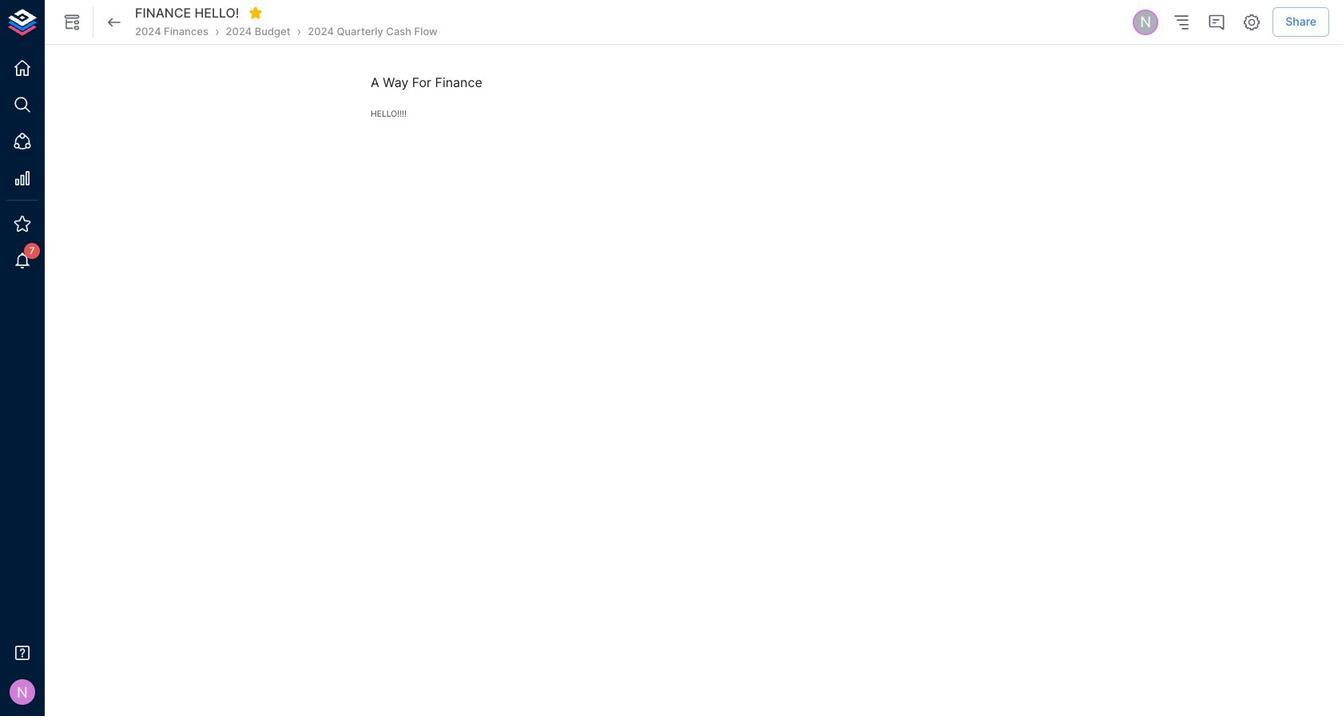 Task type: describe. For each thing, give the bounding box(es) containing it.
show wiki image
[[62, 12, 82, 32]]

comments image
[[1208, 12, 1227, 32]]

table of contents image
[[1173, 12, 1192, 32]]

go back image
[[105, 12, 124, 32]]



Task type: locate. For each thing, give the bounding box(es) containing it.
remove favorite image
[[248, 6, 263, 20]]

settings image
[[1243, 12, 1262, 32]]



Task type: vqa. For each thing, say whether or not it's contained in the screenshot.
Show Wiki icon
yes



